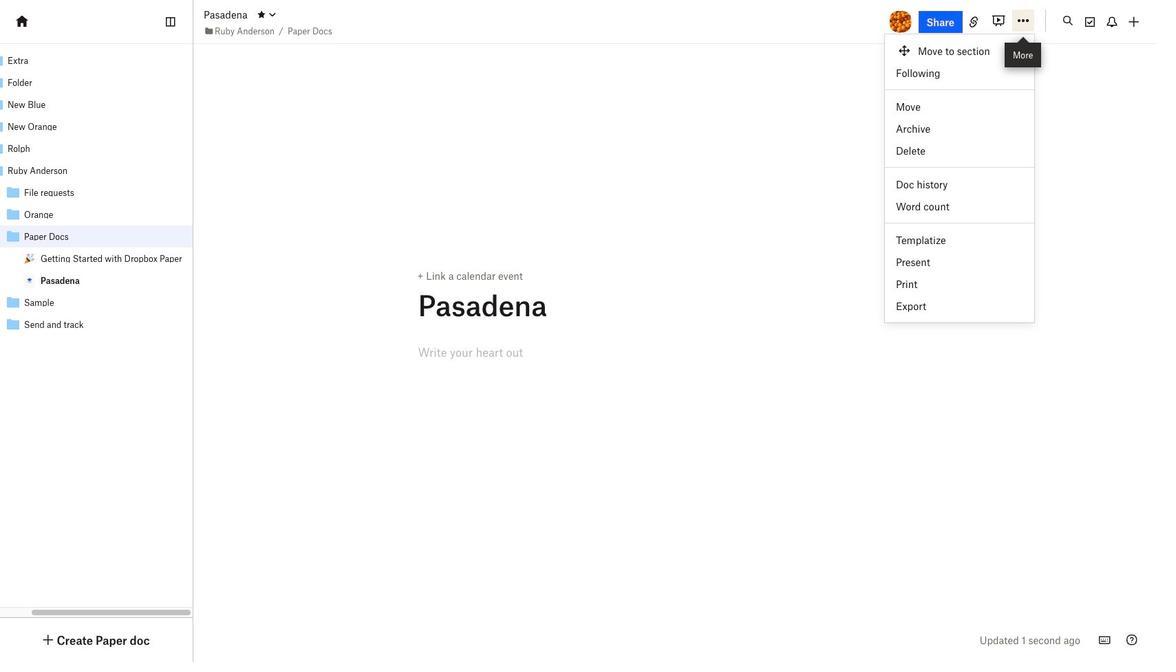 Task type: vqa. For each thing, say whether or not it's contained in the screenshot.
fifth list item
yes



Task type: describe. For each thing, give the bounding box(es) containing it.
7 list item from the top
[[0, 182, 193, 204]]

1 list item from the top
[[0, 50, 193, 72]]

template content image
[[21, 273, 38, 289]]

10 list item from the top
[[0, 292, 193, 314]]

/ contents list
[[0, 50, 193, 336]]

0 vertical spatial template content image
[[0, 162, 5, 179]]

close folder image
[[0, 232, 2, 242]]

list for ninth list item from the top
[[0, 248, 193, 292]]

4 list item from the top
[[0, 116, 193, 138]]



Task type: locate. For each thing, give the bounding box(es) containing it.
menu item
[[885, 40, 1034, 62]]

1 list from the top
[[0, 182, 193, 336]]

template content image right close folder icon
[[5, 229, 21, 245]]

1 vertical spatial template content image
[[5, 229, 21, 245]]

11 list item from the top
[[0, 314, 193, 336]]

list item
[[0, 50, 193, 72], [0, 72, 193, 94], [0, 94, 193, 116], [0, 116, 193, 138], [0, 138, 193, 160], [0, 160, 193, 336], [0, 182, 193, 204], [0, 204, 193, 226], [0, 226, 193, 292], [0, 292, 193, 314], [0, 314, 193, 336]]

9 list item from the top
[[0, 226, 193, 292]]

template content image up close folder icon
[[0, 162, 5, 179]]

template content image
[[0, 162, 5, 179], [5, 229, 21, 245]]

list
[[0, 182, 193, 336], [0, 248, 193, 292]]

list for 6th list item from the bottom
[[0, 182, 193, 336]]

2 list from the top
[[0, 248, 193, 292]]

6 list item from the top
[[0, 160, 193, 336]]

8 list item from the top
[[0, 204, 193, 226]]

3 list item from the top
[[0, 94, 193, 116]]

5 list item from the top
[[0, 138, 193, 160]]

2 list item from the top
[[0, 72, 193, 94]]

party popper image
[[24, 253, 35, 264]]



